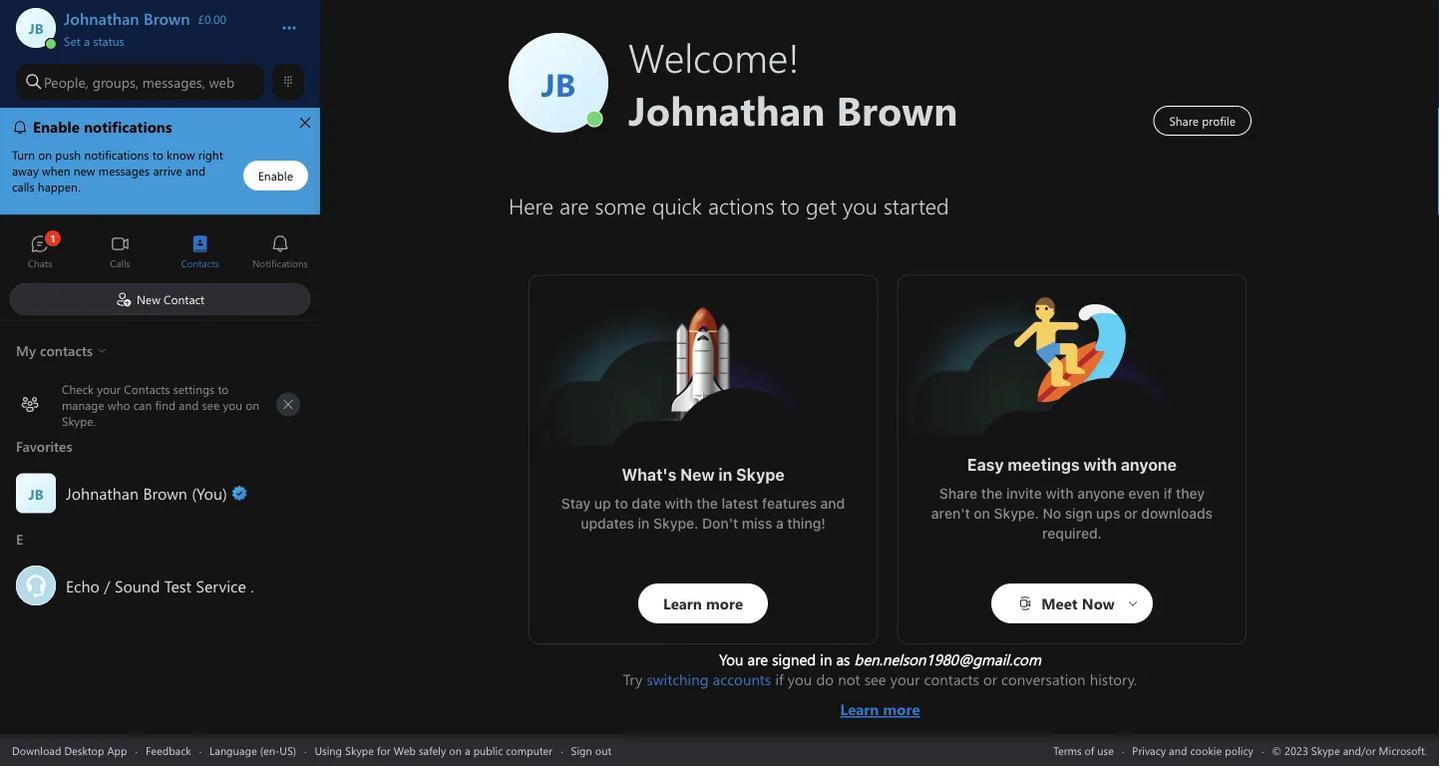 Task type: vqa. For each thing, say whether or not it's contained in the screenshot.
'Favorites' group
yes



Task type: describe. For each thing, give the bounding box(es) containing it.
skype. inside stay up to date with the latest features and updates in skype. don't miss a thing!
[[654, 515, 699, 532]]

out
[[595, 743, 612, 758]]

0 vertical spatial anyone
[[1121, 455, 1177, 474]]

(en-
[[260, 743, 280, 758]]

/
[[104, 575, 110, 596]]

don't
[[703, 515, 739, 532]]

privacy and cookie policy
[[1133, 743, 1254, 758]]

invite
[[1007, 485, 1043, 502]]

you
[[788, 670, 813, 689]]

language (en-us)
[[210, 743, 296, 758]]

are
[[748, 650, 768, 670]]

sign out link
[[571, 743, 612, 758]]

what's
[[622, 465, 677, 484]]

status
[[93, 32, 124, 48]]

switching accounts link
[[647, 670, 772, 689]]

share the invite with anyone even if they aren't on skype. no sign ups or downloads required.
[[932, 485, 1217, 542]]

miss
[[742, 515, 773, 532]]

1 horizontal spatial a
[[465, 743, 471, 758]]

updates
[[581, 515, 635, 532]]

and inside stay up to date with the latest features and updates in skype. don't miss a thing!
[[821, 495, 845, 512]]

sign out
[[571, 743, 612, 758]]

using skype for web safely on a public computer
[[315, 743, 553, 758]]

launch
[[644, 305, 690, 327]]

in inside stay up to date with the latest features and updates in skype. don't miss a thing!
[[638, 515, 650, 532]]

a inside stay up to date with the latest features and updates in skype. don't miss a thing!
[[776, 515, 784, 532]]

people, groups, messages, web
[[44, 73, 235, 91]]

of
[[1085, 743, 1095, 758]]

0 vertical spatial in
[[719, 465, 733, 484]]

your
[[891, 670, 920, 689]]

do
[[817, 670, 834, 689]]

with inside stay up to date with the latest features and updates in skype. don't miss a thing!
[[665, 495, 693, 512]]

privacy and cookie policy link
[[1133, 743, 1254, 758]]

stay
[[562, 495, 591, 512]]

to
[[615, 495, 628, 512]]

policy
[[1226, 743, 1254, 758]]

messages,
[[142, 73, 205, 91]]

date
[[632, 495, 661, 512]]

people,
[[44, 73, 89, 91]]

features
[[762, 495, 817, 512]]

(you)
[[192, 482, 227, 504]]

language (en-us) link
[[210, 743, 296, 758]]

contacts
[[925, 670, 980, 689]]

1 vertical spatial and
[[1170, 743, 1188, 758]]

easy
[[968, 455, 1004, 474]]

web
[[394, 743, 416, 758]]

public
[[474, 743, 503, 758]]

echo
[[66, 575, 100, 596]]

sign
[[571, 743, 592, 758]]

stay up to date with the latest features and updates in skype. don't miss a thing!
[[562, 495, 849, 532]]

computer
[[506, 743, 553, 758]]

you
[[720, 650, 744, 670]]

easy meetings with anyone
[[968, 455, 1177, 474]]

even
[[1129, 485, 1160, 502]]

feedback link
[[146, 743, 191, 758]]

using skype for web safely on a public computer link
[[315, 743, 553, 758]]

try
[[623, 670, 643, 689]]

download
[[12, 743, 61, 758]]

skype. inside share the invite with anyone even if they aren't on skype. no sign ups or downloads required.
[[994, 505, 1040, 522]]

2 horizontal spatial in
[[820, 650, 833, 670]]

mansurfer
[[1013, 295, 1084, 317]]

latest
[[722, 495, 759, 512]]

johnathan
[[66, 482, 139, 504]]

using
[[315, 743, 342, 758]]

set a status
[[64, 32, 124, 48]]

learn
[[841, 699, 879, 719]]

signed
[[772, 650, 816, 670]]

0 horizontal spatial on
[[449, 743, 462, 758]]

us)
[[280, 743, 296, 758]]

try switching accounts if you do not see your contacts or conversation history. learn more
[[623, 670, 1138, 719]]

as
[[837, 650, 851, 670]]

conversation
[[1002, 670, 1086, 689]]

e group
[[0, 523, 320, 615]]



Task type: locate. For each thing, give the bounding box(es) containing it.
thing!
[[788, 515, 826, 532]]

skype. down invite
[[994, 505, 1040, 522]]

if left the you
[[776, 670, 784, 689]]

johnathan brown (you)
[[66, 482, 227, 504]]

1 vertical spatial in
[[638, 515, 650, 532]]

with up ups
[[1084, 455, 1118, 474]]

language
[[210, 743, 257, 758]]

or inside try switching accounts if you do not see your contacts or conversation history. learn more
[[984, 670, 998, 689]]

what's new in skype
[[622, 465, 785, 484]]

a left public
[[465, 743, 471, 758]]

sound
[[115, 575, 160, 596]]

app
[[107, 743, 127, 758]]

0 vertical spatial skype
[[737, 465, 785, 484]]

not
[[838, 670, 861, 689]]

cookie
[[1191, 743, 1223, 758]]

0 horizontal spatial with
[[665, 495, 693, 512]]

skype left "for"
[[345, 743, 374, 758]]

2 horizontal spatial with
[[1084, 455, 1118, 474]]

skype.
[[994, 505, 1040, 522], [654, 515, 699, 532]]

1 horizontal spatial in
[[719, 465, 733, 484]]

terms of use
[[1054, 743, 1115, 758]]

learn more link
[[623, 689, 1138, 719]]

if
[[1164, 485, 1173, 502], [776, 670, 784, 689]]

aren't
[[932, 505, 971, 522]]

test
[[164, 575, 192, 596]]

1 horizontal spatial and
[[1170, 743, 1188, 758]]

the up don't
[[697, 495, 718, 512]]

ups
[[1097, 505, 1121, 522]]

1 vertical spatial skype
[[345, 743, 374, 758]]

1 horizontal spatial if
[[1164, 485, 1173, 502]]

in right new
[[719, 465, 733, 484]]

share
[[940, 485, 978, 502]]

groups,
[[92, 73, 139, 91]]

accounts
[[713, 670, 772, 689]]

1 horizontal spatial on
[[974, 505, 991, 522]]

if inside share the invite with anyone even if they aren't on skype. no sign ups or downloads required.
[[1164, 485, 1173, 502]]

up
[[595, 495, 611, 512]]

a down features
[[776, 515, 784, 532]]

with inside share the invite with anyone even if they aren't on skype. no sign ups or downloads required.
[[1046, 485, 1074, 502]]

with up no
[[1046, 485, 1074, 502]]

new
[[681, 465, 715, 484]]

anyone
[[1121, 455, 1177, 474], [1078, 485, 1125, 502]]

the down easy
[[982, 485, 1003, 502]]

or right contacts
[[984, 670, 998, 689]]

1 vertical spatial a
[[776, 515, 784, 532]]

people, groups, messages, web button
[[16, 64, 264, 100]]

skype. down date on the left of page
[[654, 515, 699, 532]]

echo / sound test service .
[[66, 575, 254, 596]]

1 horizontal spatial skype.
[[994, 505, 1040, 522]]

no
[[1043, 505, 1062, 522]]

1 vertical spatial if
[[776, 670, 784, 689]]

a right set at the left top of page
[[84, 32, 90, 48]]

0 horizontal spatial skype
[[345, 743, 374, 758]]

if inside try switching accounts if you do not see your contacts or conversation history. learn more
[[776, 670, 784, 689]]

anyone up ups
[[1078, 485, 1125, 502]]

2 vertical spatial in
[[820, 650, 833, 670]]

and
[[821, 495, 845, 512], [1170, 743, 1188, 758]]

privacy
[[1133, 743, 1167, 758]]

2 horizontal spatial a
[[776, 515, 784, 532]]

0 vertical spatial a
[[84, 32, 90, 48]]

more
[[884, 699, 920, 719]]

on
[[974, 505, 991, 522], [449, 743, 462, 758]]

1 vertical spatial on
[[449, 743, 462, 758]]

feedback
[[146, 743, 191, 758]]

0 vertical spatial if
[[1164, 485, 1173, 502]]

terms
[[1054, 743, 1082, 758]]

you are signed in as
[[720, 650, 855, 670]]

the
[[982, 485, 1003, 502], [697, 495, 718, 512]]

or inside share the invite with anyone even if they aren't on skype. no sign ups or downloads required.
[[1125, 505, 1138, 522]]

1 horizontal spatial skype
[[737, 465, 785, 484]]

in
[[719, 465, 733, 484], [638, 515, 650, 532], [820, 650, 833, 670]]

safely
[[419, 743, 446, 758]]

1 vertical spatial or
[[984, 670, 998, 689]]

0 horizontal spatial a
[[84, 32, 90, 48]]

set
[[64, 32, 81, 48]]

with
[[1084, 455, 1118, 474], [1046, 485, 1074, 502], [665, 495, 693, 512]]

downloads
[[1142, 505, 1213, 522]]

1 horizontal spatial with
[[1046, 485, 1074, 502]]

service
[[196, 575, 246, 596]]

tab list
[[0, 226, 320, 280]]

meetings
[[1008, 455, 1080, 474]]

the inside stay up to date with the latest features and updates in skype. don't miss a thing!
[[697, 495, 718, 512]]

download desktop app link
[[12, 743, 127, 758]]

0 horizontal spatial the
[[697, 495, 718, 512]]

or right ups
[[1125, 505, 1138, 522]]

0 horizontal spatial and
[[821, 495, 845, 512]]

on down share
[[974, 505, 991, 522]]

1 vertical spatial anyone
[[1078, 485, 1125, 502]]

terms of use link
[[1054, 743, 1115, 758]]

1 horizontal spatial or
[[1125, 505, 1138, 522]]

they
[[1176, 485, 1205, 502]]

use
[[1098, 743, 1115, 758]]

in down date on the left of page
[[638, 515, 650, 532]]

and up thing!
[[821, 495, 845, 512]]

and left cookie
[[1170, 743, 1188, 758]]

or
[[1125, 505, 1138, 522], [984, 670, 998, 689]]

history.
[[1090, 670, 1138, 689]]

0 horizontal spatial or
[[984, 670, 998, 689]]

0 horizontal spatial skype.
[[654, 515, 699, 532]]

set a status button
[[64, 28, 261, 48]]

a inside button
[[84, 32, 90, 48]]

0 vertical spatial or
[[1125, 505, 1138, 522]]

the inside share the invite with anyone even if they aren't on skype. no sign ups or downloads required.
[[982, 485, 1003, 502]]

download desktop app
[[12, 743, 127, 758]]

skype up the "latest"
[[737, 465, 785, 484]]

favorites group
[[0, 431, 320, 523]]

2 vertical spatial a
[[465, 743, 471, 758]]

0 vertical spatial on
[[974, 505, 991, 522]]

.
[[251, 575, 254, 596]]

if up downloads
[[1164, 485, 1173, 502]]

on right safely
[[449, 743, 462, 758]]

with right date on the left of page
[[665, 495, 693, 512]]

0 vertical spatial and
[[821, 495, 845, 512]]

switching
[[647, 670, 709, 689]]

desktop
[[64, 743, 104, 758]]

in left as
[[820, 650, 833, 670]]

0 horizontal spatial in
[[638, 515, 650, 532]]

on inside share the invite with anyone even if they aren't on skype. no sign ups or downloads required.
[[974, 505, 991, 522]]

1 horizontal spatial the
[[982, 485, 1003, 502]]

0 horizontal spatial if
[[776, 670, 784, 689]]

anyone inside share the invite with anyone even if they aren't on skype. no sign ups or downloads required.
[[1078, 485, 1125, 502]]

a
[[84, 32, 90, 48], [776, 515, 784, 532], [465, 743, 471, 758]]

sign
[[1065, 505, 1093, 522]]

anyone up even
[[1121, 455, 1177, 474]]

for
[[377, 743, 391, 758]]

web
[[209, 73, 235, 91]]

required.
[[1043, 525, 1102, 542]]



